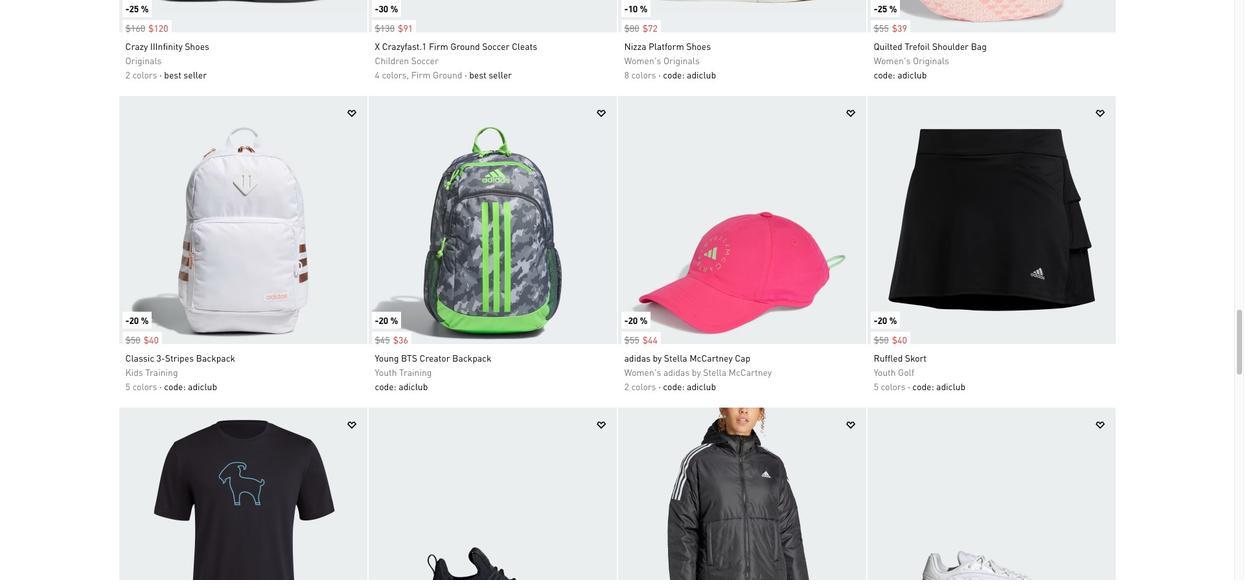 Task type: describe. For each thing, give the bounding box(es) containing it.
$130
[[375, 22, 395, 34]]

- up $55 $39
[[874, 3, 878, 14]]

adiclub inside young bts creator backpack youth training code: adiclub
[[399, 381, 428, 392]]

backpack for young bts creator backpack youth training code: adiclub
[[453, 352, 492, 364]]

platform
[[649, 40, 685, 52]]

$72
[[643, 22, 658, 34]]

youth originals white ozelia shoes image
[[868, 408, 1116, 580]]

1 vertical spatial mccartney
[[729, 366, 772, 378]]

cap
[[735, 352, 751, 364]]

$80 $72
[[625, 22, 658, 34]]

-25 % for $160
[[125, 3, 149, 14]]

$40 for ruffled
[[893, 334, 908, 346]]

stripes
[[165, 352, 194, 364]]

1 horizontal spatial by
[[692, 366, 701, 378]]

1 horizontal spatial adidas
[[664, 366, 690, 378]]

young
[[375, 352, 399, 364]]

men's soccer black simple goat tee image
[[119, 408, 367, 580]]

· inside crazy iiinfinity shoes originals 2 colors · best seller
[[160, 69, 162, 80]]

women's sportswear black essentials insulated hooded jacket image
[[618, 408, 867, 580]]

crazy
[[125, 40, 148, 52]]

$36
[[393, 334, 408, 346]]

kids training white classic 3-stripes backpack image
[[119, 96, 367, 344]]

originals inside crazy iiinfinity shoes originals 2 colors · best seller
[[125, 54, 162, 66]]

classic 3-stripes backpack kids training 5 colors · code: adiclub
[[125, 352, 235, 392]]

5 inside classic 3-stripes backpack kids training 5 colors · code: adiclub
[[125, 381, 130, 392]]

- up the $55 $44
[[625, 314, 629, 326]]

best inside crazy iiinfinity shoes originals 2 colors · best seller
[[164, 69, 181, 80]]

quilted trefoil shoulder bag women's originals code: adiclub
[[874, 40, 987, 80]]

x crazyfast.1 firm ground soccer cleats children soccer 4 colors, firm ground · best seller
[[375, 40, 538, 80]]

ruffled skort youth golf 5 colors · code: adiclub
[[874, 352, 966, 392]]

20 for adidas by stella mccartney cap women's adidas by stella mccartney 2 colors · code: adiclub
[[629, 314, 638, 326]]

code: inside 'adidas by stella mccartney cap women's adidas by stella mccartney 2 colors · code: adiclub'
[[663, 381, 685, 392]]

$44
[[643, 334, 658, 346]]

· inside classic 3-stripes backpack kids training 5 colors · code: adiclub
[[160, 381, 162, 392]]

- up $80
[[625, 3, 629, 14]]

colors inside 'ruffled skort youth golf 5 colors · code: adiclub'
[[881, 381, 906, 392]]

· inside nizza platform shoes women's originals 8 colors · code: adiclub
[[659, 69, 661, 80]]

$120
[[148, 22, 168, 34]]

backpack for classic 3-stripes backpack kids training 5 colors · code: adiclub
[[196, 352, 235, 364]]

10
[[629, 3, 638, 14]]

adiclub inside nizza platform shoes women's originals 8 colors · code: adiclub
[[687, 69, 717, 80]]

colors inside 'adidas by stella mccartney cap women's adidas by stella mccartney 2 colors · code: adiclub'
[[632, 381, 657, 392]]

1 vertical spatial firm
[[412, 69, 431, 80]]

youth inside 'ruffled skort youth golf 5 colors · code: adiclub'
[[874, 366, 896, 378]]

-10 %
[[625, 3, 648, 14]]

20 for classic 3-stripes backpack kids training 5 colors · code: adiclub
[[129, 314, 139, 326]]

4
[[375, 69, 380, 80]]

$40 for classic
[[144, 334, 159, 346]]

$160 $120
[[125, 22, 168, 34]]

-20 % for classic 3-stripes backpack kids training 5 colors · code: adiclub
[[125, 314, 149, 326]]

3-
[[157, 352, 165, 364]]

code: inside nizza platform shoes women's originals 8 colors · code: adiclub
[[663, 69, 685, 80]]

training for bts
[[399, 366, 432, 378]]

trefoil
[[905, 40, 931, 52]]

colors,
[[382, 69, 409, 80]]

% right the "10"
[[640, 3, 648, 14]]

$50 for ruffled
[[874, 334, 889, 346]]

code: inside young bts creator backpack youth training code: adiclub
[[375, 381, 397, 392]]

nizza platform shoes women's originals 8 colors · code: adiclub
[[625, 40, 717, 80]]

women's inside nizza platform shoes women's originals 8 colors · code: adiclub
[[625, 54, 662, 66]]

creator
[[420, 352, 450, 364]]

1 vertical spatial ground
[[433, 69, 463, 80]]

code: inside 'ruffled skort youth golf 5 colors · code: adiclub'
[[913, 381, 935, 392]]

0 vertical spatial adidas
[[625, 352, 651, 364]]

adiclub inside 'adidas by stella mccartney cap women's adidas by stella mccartney 2 colors · code: adiclub'
[[687, 381, 717, 392]]

-20 % for young bts creator backpack youth training code: adiclub
[[375, 314, 398, 326]]

- up $130
[[375, 3, 379, 14]]

bag
[[972, 40, 987, 52]]

$50 for classic
[[125, 334, 140, 346]]

2 inside 'adidas by stella mccartney cap women's adidas by stella mccartney 2 colors · code: adiclub'
[[625, 381, 630, 392]]

$55 $44
[[625, 334, 658, 346]]

children essentials black lite racer adapt 5.0 image
[[369, 408, 617, 580]]

adidas by stella mccartney cap women's adidas by stella mccartney 2 colors · code: adiclub
[[625, 352, 772, 392]]

bts
[[401, 352, 418, 364]]

adiclub inside classic 3-stripes backpack kids training 5 colors · code: adiclub
[[188, 381, 217, 392]]

- up the classic
[[125, 314, 129, 326]]

% up $160 $120
[[141, 3, 149, 14]]

cleats
[[512, 40, 538, 52]]

0 vertical spatial mccartney
[[690, 352, 733, 364]]

30
[[379, 3, 389, 14]]

colors inside crazy iiinfinity shoes originals 2 colors · best seller
[[133, 69, 157, 80]]

-20 % for ruffled skort youth golf 5 colors · code: adiclub
[[874, 314, 898, 326]]

0 vertical spatial firm
[[429, 40, 449, 52]]

$80
[[625, 22, 640, 34]]

% up the $55 $44
[[640, 314, 648, 326]]

young bts creator backpack youth training code: adiclub
[[375, 352, 492, 392]]

· inside 'ruffled skort youth golf 5 colors · code: adiclub'
[[908, 381, 911, 392]]

0 vertical spatial stella
[[664, 352, 688, 364]]

$160
[[125, 22, 145, 34]]



Task type: vqa. For each thing, say whether or not it's contained in the screenshot.


Task type: locate. For each thing, give the bounding box(es) containing it.
0 vertical spatial $55
[[874, 22, 889, 34]]

seller inside crazy iiinfinity shoes originals 2 colors · best seller
[[184, 69, 207, 80]]

x
[[375, 40, 380, 52]]

2 originals from the left
[[664, 54, 700, 66]]

best down iiinfinity in the left top of the page
[[164, 69, 181, 80]]

$50 $40 up the classic
[[125, 334, 159, 346]]

colors inside nizza platform shoes women's originals 8 colors · code: adiclub
[[632, 69, 657, 80]]

ground
[[451, 40, 480, 52], [433, 69, 463, 80]]

1 horizontal spatial $40
[[893, 334, 908, 346]]

shoulder
[[933, 40, 969, 52]]

0 horizontal spatial stella
[[664, 352, 688, 364]]

youth
[[375, 366, 397, 378], [874, 366, 896, 378]]

best down children soccer blue x crazyfast.1 firm ground soccer cleats image
[[470, 69, 487, 80]]

2 $40 from the left
[[893, 334, 908, 346]]

0 vertical spatial by
[[653, 352, 662, 364]]

firm right colors,
[[412, 69, 431, 80]]

0 horizontal spatial training
[[145, 366, 178, 378]]

women's originals beige quilted trefoil shoulder bag image
[[868, 0, 1116, 32]]

0 horizontal spatial originals
[[125, 54, 162, 66]]

code: inside classic 3-stripes backpack kids training 5 colors · code: adiclub
[[164, 381, 186, 392]]

soccer
[[482, 40, 510, 52], [411, 54, 439, 66]]

-30 %
[[375, 3, 398, 14]]

adidas
[[625, 352, 651, 364], [664, 366, 690, 378]]

1 -25 % from the left
[[125, 3, 149, 14]]

colors down golf
[[881, 381, 906, 392]]

2 youth from the left
[[874, 366, 896, 378]]

backpack right stripes
[[196, 352, 235, 364]]

originals down the platform
[[664, 54, 700, 66]]

0 horizontal spatial $40
[[144, 334, 159, 346]]

1 $50 $40 from the left
[[125, 334, 159, 346]]

backpack
[[196, 352, 235, 364], [453, 352, 492, 364]]

1 horizontal spatial shoes
[[687, 40, 711, 52]]

$50 up ruffled
[[874, 334, 889, 346]]

1 vertical spatial soccer
[[411, 54, 439, 66]]

shoes inside crazy iiinfinity shoes originals 2 colors · best seller
[[185, 40, 209, 52]]

1 horizontal spatial $55
[[874, 22, 889, 34]]

women's down quilted at the right top
[[874, 54, 911, 66]]

shoes inside nizza platform shoes women's originals 8 colors · code: adiclub
[[687, 40, 711, 52]]

kids
[[125, 366, 143, 378]]

1 vertical spatial adidas
[[664, 366, 690, 378]]

women's down the $55 $44
[[625, 366, 662, 378]]

$50
[[125, 334, 140, 346], [874, 334, 889, 346]]

-20 % up ruffled
[[874, 314, 898, 326]]

best inside x crazyfast.1 firm ground soccer cleats children soccer 4 colors, firm ground · best seller
[[470, 69, 487, 80]]

25 for $160
[[129, 3, 139, 14]]

% up $55 $39
[[890, 3, 898, 14]]

0 horizontal spatial adidas
[[625, 352, 651, 364]]

seller
[[184, 69, 207, 80], [489, 69, 512, 80]]

4 20 from the left
[[878, 314, 888, 326]]

$50 $40 for classic
[[125, 334, 159, 346]]

women's down nizza
[[625, 54, 662, 66]]

adiclub inside 'ruffled skort youth golf 5 colors · code: adiclub'
[[937, 381, 966, 392]]

5 down ruffled
[[874, 381, 879, 392]]

2 horizontal spatial originals
[[914, 54, 950, 66]]

$50 up the classic
[[125, 334, 140, 346]]

shoes
[[185, 40, 209, 52], [687, 40, 711, 52]]

1 best from the left
[[164, 69, 181, 80]]

youth golf black ruffled skort image
[[868, 96, 1116, 344]]

2 down crazy
[[125, 69, 130, 80]]

8
[[625, 69, 630, 80]]

·
[[160, 69, 162, 80], [465, 69, 467, 80], [659, 69, 661, 80], [160, 381, 162, 392], [659, 381, 661, 392], [908, 381, 911, 392]]

1 training from the left
[[145, 366, 178, 378]]

1 horizontal spatial backpack
[[453, 352, 492, 364]]

colors down crazy
[[133, 69, 157, 80]]

youth down ruffled
[[874, 366, 896, 378]]

2 backpack from the left
[[453, 352, 492, 364]]

3 originals from the left
[[914, 54, 950, 66]]

0 horizontal spatial shoes
[[185, 40, 209, 52]]

1 horizontal spatial 2
[[625, 381, 630, 392]]

2 -25 % from the left
[[874, 3, 898, 14]]

training
[[145, 366, 178, 378], [399, 366, 432, 378]]

0 horizontal spatial $55
[[625, 334, 640, 346]]

soccer left cleats
[[482, 40, 510, 52]]

0 horizontal spatial best
[[164, 69, 181, 80]]

soccer down crazyfast.1
[[411, 54, 439, 66]]

1 $50 from the left
[[125, 334, 140, 346]]

25 for $55
[[878, 3, 888, 14]]

adiclub inside quilted trefoil shoulder bag women's originals code: adiclub
[[898, 69, 927, 80]]

20
[[129, 314, 139, 326], [379, 314, 389, 326], [629, 314, 638, 326], [878, 314, 888, 326]]

$55
[[874, 22, 889, 34], [625, 334, 640, 346]]

2 -20 % from the left
[[375, 314, 398, 326]]

$130 $91
[[375, 22, 413, 34]]

2 down the $55 $44
[[625, 381, 630, 392]]

mccartney
[[690, 352, 733, 364], [729, 366, 772, 378]]

shoes right iiinfinity in the left top of the page
[[185, 40, 209, 52]]

% up $45 $36
[[391, 314, 398, 326]]

1 -20 % from the left
[[125, 314, 149, 326]]

25 up "$160"
[[129, 3, 139, 14]]

training for 3-
[[145, 366, 178, 378]]

1 horizontal spatial 5
[[874, 381, 879, 392]]

-20 % up $45
[[375, 314, 398, 326]]

training inside young bts creator backpack youth training code: adiclub
[[399, 366, 432, 378]]

$40 up ruffled
[[893, 334, 908, 346]]

shoes right the platform
[[687, 40, 711, 52]]

0 horizontal spatial soccer
[[411, 54, 439, 66]]

mccartney left cap
[[690, 352, 733, 364]]

by
[[653, 352, 662, 364], [692, 366, 701, 378]]

1 youth from the left
[[375, 366, 397, 378]]

0 horizontal spatial 5
[[125, 381, 130, 392]]

5
[[125, 381, 130, 392], [874, 381, 879, 392]]

0 horizontal spatial backpack
[[196, 352, 235, 364]]

stella
[[664, 352, 688, 364], [704, 366, 727, 378]]

20 up ruffled
[[878, 314, 888, 326]]

iiinfinity
[[150, 40, 183, 52]]

1 shoes from the left
[[185, 40, 209, 52]]

children soccer blue x crazyfast.1 firm ground soccer cleats image
[[369, 0, 617, 32]]

· inside 'adidas by stella mccartney cap women's adidas by stella mccartney 2 colors · code: adiclub'
[[659, 381, 661, 392]]

-20 % up the classic
[[125, 314, 149, 326]]

1 horizontal spatial 25
[[878, 3, 888, 14]]

backpack inside young bts creator backpack youth training code: adiclub
[[453, 352, 492, 364]]

%
[[141, 3, 149, 14], [391, 3, 398, 14], [640, 3, 648, 14], [890, 3, 898, 14], [141, 314, 149, 326], [391, 314, 398, 326], [640, 314, 648, 326], [890, 314, 898, 326]]

5 inside 'ruffled skort youth golf 5 colors · code: adiclub'
[[874, 381, 879, 392]]

colors down the $55 $44
[[632, 381, 657, 392]]

-25 % for $55
[[874, 3, 898, 14]]

ground down children soccer blue x crazyfast.1 firm ground soccer cleats image
[[451, 40, 480, 52]]

crazyfast.1
[[382, 40, 427, 52]]

-25 %
[[125, 3, 149, 14], [874, 3, 898, 14]]

-20 % up the $55 $44
[[625, 314, 648, 326]]

2
[[125, 69, 130, 80], [625, 381, 630, 392]]

1 vertical spatial $55
[[625, 334, 640, 346]]

youth inside young bts creator backpack youth training code: adiclub
[[375, 366, 397, 378]]

1 horizontal spatial stella
[[704, 366, 727, 378]]

women's originals white nizza platform shoes image
[[618, 0, 867, 32]]

women's
[[625, 54, 662, 66], [874, 54, 911, 66], [625, 366, 662, 378]]

0 horizontal spatial 2
[[125, 69, 130, 80]]

2 $50 from the left
[[874, 334, 889, 346]]

backpack right creator at left
[[453, 352, 492, 364]]

training inside classic 3-stripes backpack kids training 5 colors · code: adiclub
[[145, 366, 178, 378]]

20 up the $55 $44
[[629, 314, 638, 326]]

- up $45
[[375, 314, 379, 326]]

colors right the 8
[[632, 69, 657, 80]]

mccartney down cap
[[729, 366, 772, 378]]

$55 $39
[[874, 22, 908, 34]]

$50 $40
[[125, 334, 159, 346], [874, 334, 908, 346]]

1 20 from the left
[[129, 314, 139, 326]]

$45 $36
[[375, 334, 408, 346]]

1 vertical spatial by
[[692, 366, 701, 378]]

0 vertical spatial soccer
[[482, 40, 510, 52]]

1 horizontal spatial best
[[470, 69, 487, 80]]

0 horizontal spatial seller
[[184, 69, 207, 80]]

0 horizontal spatial 25
[[129, 3, 139, 14]]

youth down "young"
[[375, 366, 397, 378]]

1 $40 from the left
[[144, 334, 159, 346]]

% up the classic
[[141, 314, 149, 326]]

shoes for nizza platform shoes
[[687, 40, 711, 52]]

training down 3-
[[145, 366, 178, 378]]

$40 up 3-
[[144, 334, 159, 346]]

0 horizontal spatial $50
[[125, 334, 140, 346]]

25
[[129, 3, 139, 14], [878, 3, 888, 14]]

0 vertical spatial 2
[[125, 69, 130, 80]]

$50 $40 for ruffled
[[874, 334, 908, 346]]

2 shoes from the left
[[687, 40, 711, 52]]

-20 %
[[125, 314, 149, 326], [375, 314, 398, 326], [625, 314, 648, 326], [874, 314, 898, 326]]

originals inside quilted trefoil shoulder bag women's originals code: adiclub
[[914, 54, 950, 66]]

1 horizontal spatial originals
[[664, 54, 700, 66]]

2 5 from the left
[[874, 381, 879, 392]]

0 horizontal spatial $50 $40
[[125, 334, 159, 346]]

20 up $45
[[379, 314, 389, 326]]

25 up $55 $39
[[878, 3, 888, 14]]

5 down kids
[[125, 381, 130, 392]]

$39
[[893, 22, 908, 34]]

$55 for $55 $44
[[625, 334, 640, 346]]

skort
[[906, 352, 927, 364]]

1 seller from the left
[[184, 69, 207, 80]]

quilted
[[874, 40, 903, 52]]

1 originals from the left
[[125, 54, 162, 66]]

1 horizontal spatial soccer
[[482, 40, 510, 52]]

-20 % for adidas by stella mccartney cap women's adidas by stella mccartney 2 colors · code: adiclub
[[625, 314, 648, 326]]

% right 30
[[391, 3, 398, 14]]

4 -20 % from the left
[[874, 314, 898, 326]]

-
[[125, 3, 129, 14], [375, 3, 379, 14], [625, 3, 629, 14], [874, 3, 878, 14], [125, 314, 129, 326], [375, 314, 379, 326], [625, 314, 629, 326], [874, 314, 878, 326]]

backpack inside classic 3-stripes backpack kids training 5 colors · code: adiclub
[[196, 352, 235, 364]]

ruffled
[[874, 352, 903, 364]]

women's adidas by stella mccartney burgundy adidas by stella mccartney cap image
[[618, 96, 867, 344]]

crazy iiinfinity shoes originals 2 colors · best seller
[[125, 40, 209, 80]]

20 for ruffled skort youth golf 5 colors · code: adiclub
[[878, 314, 888, 326]]

3 -20 % from the left
[[625, 314, 648, 326]]

$50 $40 up ruffled
[[874, 334, 908, 346]]

1 horizontal spatial seller
[[489, 69, 512, 80]]

2 20 from the left
[[379, 314, 389, 326]]

$91
[[398, 22, 413, 34]]

originals
[[125, 54, 162, 66], [664, 54, 700, 66], [914, 54, 950, 66]]

1 horizontal spatial $50
[[874, 334, 889, 346]]

1 vertical spatial 2
[[625, 381, 630, 392]]

- up ruffled
[[874, 314, 878, 326]]

0 horizontal spatial by
[[653, 352, 662, 364]]

20 up the classic
[[129, 314, 139, 326]]

1 5 from the left
[[125, 381, 130, 392]]

adiclub
[[687, 69, 717, 80], [898, 69, 927, 80], [188, 381, 217, 392], [399, 381, 428, 392], [687, 381, 717, 392], [937, 381, 966, 392]]

originals down trefoil
[[914, 54, 950, 66]]

1 horizontal spatial $50 $40
[[874, 334, 908, 346]]

best
[[164, 69, 181, 80], [470, 69, 487, 80]]

· inside x crazyfast.1 firm ground soccer cleats children soccer 4 colors, firm ground · best seller
[[465, 69, 467, 80]]

code:
[[663, 69, 685, 80], [874, 69, 896, 80], [164, 381, 186, 392], [375, 381, 397, 392], [663, 381, 685, 392], [913, 381, 935, 392]]

1 vertical spatial stella
[[704, 366, 727, 378]]

golf
[[899, 366, 915, 378]]

colors inside classic 3-stripes backpack kids training 5 colors · code: adiclub
[[133, 381, 157, 392]]

code: inside quilted trefoil shoulder bag women's originals code: adiclub
[[874, 69, 896, 80]]

3 20 from the left
[[629, 314, 638, 326]]

2 inside crazy iiinfinity shoes originals 2 colors · best seller
[[125, 69, 130, 80]]

originals inside nizza platform shoes women's originals 8 colors · code: adiclub
[[664, 54, 700, 66]]

training down bts
[[399, 366, 432, 378]]

$55 for $55 $39
[[874, 22, 889, 34]]

2 seller from the left
[[489, 69, 512, 80]]

$45
[[375, 334, 390, 346]]

2 $50 $40 from the left
[[874, 334, 908, 346]]

2 25 from the left
[[878, 3, 888, 14]]

1 horizontal spatial training
[[399, 366, 432, 378]]

children
[[375, 54, 409, 66]]

colors down kids
[[133, 381, 157, 392]]

originals down crazy
[[125, 54, 162, 66]]

shoes for crazy iiinfinity shoes
[[185, 40, 209, 52]]

$55 left $39
[[874, 22, 889, 34]]

firm right crazyfast.1
[[429, 40, 449, 52]]

$55 left $44
[[625, 334, 640, 346]]

$40
[[144, 334, 159, 346], [893, 334, 908, 346]]

0 vertical spatial ground
[[451, 40, 480, 52]]

1 backpack from the left
[[196, 352, 235, 364]]

20 for young bts creator backpack youth training code: adiclub
[[379, 314, 389, 326]]

1 horizontal spatial -25 %
[[874, 3, 898, 14]]

ground right colors,
[[433, 69, 463, 80]]

women's inside 'adidas by stella mccartney cap women's adidas by stella mccartney 2 colors · code: adiclub'
[[625, 366, 662, 378]]

1 horizontal spatial youth
[[874, 366, 896, 378]]

-25 % up $55 $39
[[874, 3, 898, 14]]

youth training grey young bts creator backpack image
[[369, 96, 617, 344]]

-25 % up "$160"
[[125, 3, 149, 14]]

1 25 from the left
[[129, 3, 139, 14]]

2 best from the left
[[470, 69, 487, 80]]

seller inside x crazyfast.1 firm ground soccer cleats children soccer 4 colors, firm ground · best seller
[[489, 69, 512, 80]]

originals black crazy iiinfinity shoes image
[[119, 0, 367, 32]]

classic
[[125, 352, 154, 364]]

- up "$160"
[[125, 3, 129, 14]]

women's inside quilted trefoil shoulder bag women's originals code: adiclub
[[874, 54, 911, 66]]

nizza
[[625, 40, 647, 52]]

% up ruffled
[[890, 314, 898, 326]]

2 training from the left
[[399, 366, 432, 378]]

firm
[[429, 40, 449, 52], [412, 69, 431, 80]]

0 horizontal spatial youth
[[375, 366, 397, 378]]

colors
[[133, 69, 157, 80], [632, 69, 657, 80], [133, 381, 157, 392], [632, 381, 657, 392], [881, 381, 906, 392]]

0 horizontal spatial -25 %
[[125, 3, 149, 14]]



